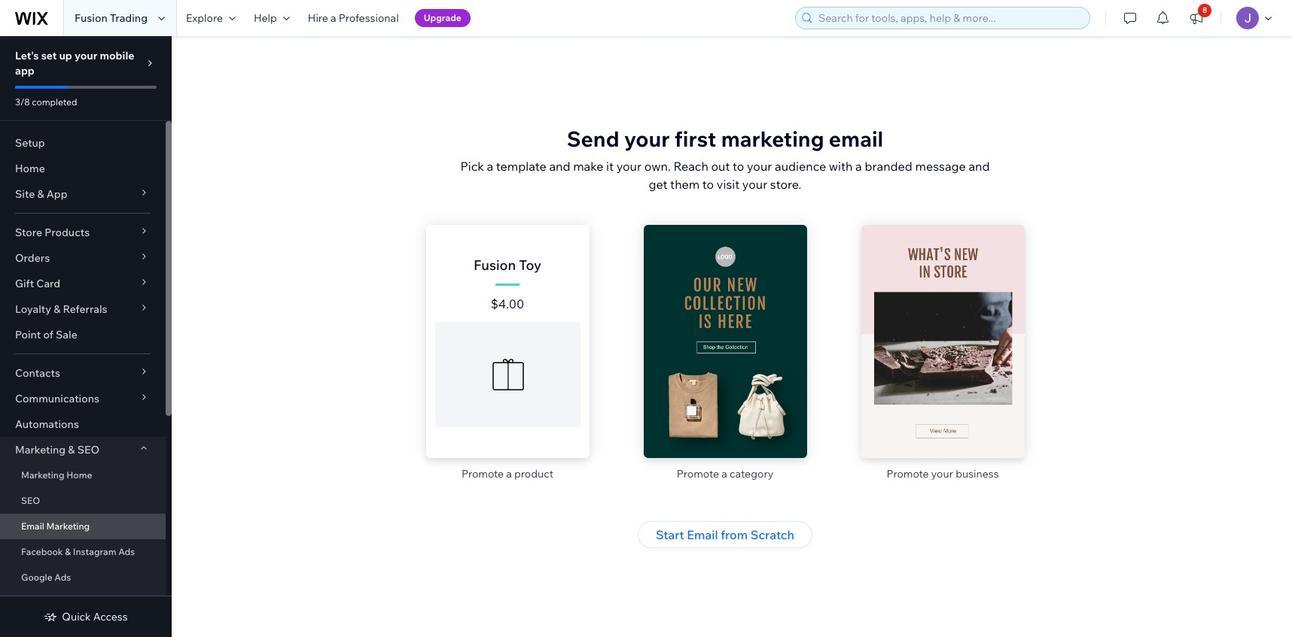 Task type: describe. For each thing, give the bounding box(es) containing it.
quick
[[62, 611, 91, 624]]

reach
[[674, 159, 708, 174]]

8
[[1203, 5, 1207, 15]]

3/8 completed
[[15, 96, 77, 108]]

ads inside "link"
[[118, 547, 135, 558]]

$4.00
[[491, 296, 524, 311]]

email
[[829, 125, 883, 152]]

facebook & instagram ads link
[[0, 540, 166, 566]]

it
[[606, 159, 614, 174]]

a right pick
[[487, 159, 493, 174]]

referrals
[[63, 303, 107, 316]]

email inside button
[[687, 527, 718, 543]]

your right visit
[[742, 177, 767, 192]]

start email from scratch
[[656, 527, 794, 543]]

store.
[[770, 177, 802, 192]]

automations
[[15, 418, 79, 431]]

marketing
[[721, 125, 824, 152]]

facebook
[[21, 547, 63, 558]]

point of sale
[[15, 328, 77, 342]]

communications button
[[0, 386, 166, 412]]

1 vertical spatial ads
[[54, 572, 71, 584]]

trading
[[110, 11, 148, 25]]

fusion toy
[[474, 256, 542, 274]]

quick access
[[62, 611, 128, 624]]

marketing for marketing home
[[21, 470, 64, 481]]

setup
[[15, 136, 45, 150]]

fusion trading
[[75, 11, 148, 25]]

1 and from the left
[[549, 159, 570, 174]]

products
[[45, 226, 90, 239]]

visit
[[717, 177, 740, 192]]

your inside the let's set up your mobile app
[[75, 49, 97, 63]]

automations link
[[0, 412, 166, 438]]

explore
[[186, 11, 223, 25]]

8 button
[[1180, 0, 1213, 36]]

quick access button
[[44, 611, 128, 624]]

them
[[670, 177, 700, 192]]

make
[[573, 159, 604, 174]]

pick
[[460, 159, 484, 174]]

marketing & seo button
[[0, 438, 166, 463]]

with
[[829, 159, 853, 174]]

loyalty & referrals button
[[0, 297, 166, 322]]

template
[[496, 159, 547, 174]]

setup link
[[0, 130, 166, 156]]

& for facebook
[[65, 547, 71, 558]]

hire a professional link
[[299, 0, 408, 36]]

gift
[[15, 277, 34, 291]]

your left business at bottom
[[931, 467, 953, 481]]

1 vertical spatial home
[[66, 470, 92, 481]]

contacts
[[15, 367, 60, 380]]

point of sale link
[[0, 322, 166, 348]]

up
[[59, 49, 72, 63]]

fusion for fusion trading
[[75, 11, 108, 25]]

email inside sidebar element
[[21, 521, 44, 532]]

google
[[21, 572, 52, 584]]

home link
[[0, 156, 166, 181]]

your right it
[[616, 159, 642, 174]]

fusion for fusion toy
[[474, 256, 516, 274]]

sale
[[56, 328, 77, 342]]

site
[[15, 188, 35, 201]]

promote for promote a product
[[462, 467, 504, 481]]

promote a product
[[462, 467, 554, 481]]

app
[[15, 64, 34, 78]]

your down marketing
[[747, 159, 772, 174]]

professional
[[339, 11, 399, 25]]

a for category
[[722, 467, 727, 481]]



Task type: vqa. For each thing, say whether or not it's contained in the screenshot.
Marketing corresponding to Marketing & SEO
yes



Task type: locate. For each thing, give the bounding box(es) containing it.
to
[[733, 159, 744, 174], [702, 177, 714, 192]]

product
[[514, 467, 554, 481]]

your right up
[[75, 49, 97, 63]]

sidebar element
[[0, 36, 172, 638]]

marketing for marketing & seo
[[15, 444, 66, 457]]

facebook & instagram ads
[[21, 547, 135, 558]]

0 horizontal spatial promote
[[462, 467, 504, 481]]

marketing down marketing & seo
[[21, 470, 64, 481]]

& for loyalty
[[54, 303, 61, 316]]

promote left business at bottom
[[887, 467, 929, 481]]

site & app
[[15, 188, 67, 201]]

home
[[15, 162, 45, 175], [66, 470, 92, 481]]

send
[[567, 125, 619, 152]]

fusion
[[75, 11, 108, 25], [474, 256, 516, 274]]

1 horizontal spatial to
[[733, 159, 744, 174]]

ads right google
[[54, 572, 71, 584]]

store
[[15, 226, 42, 239]]

send your first marketing email pick a template and make it your own. reach out to your audience with a branded message and get them to visit your store.
[[460, 125, 990, 192]]

gift card button
[[0, 271, 166, 297]]

home down 'setup'
[[15, 162, 45, 175]]

and left make
[[549, 159, 570, 174]]

help
[[254, 11, 277, 25]]

a left category
[[722, 467, 727, 481]]

2 and from the left
[[969, 159, 990, 174]]

toy
[[519, 256, 542, 274]]

2 vertical spatial marketing
[[46, 521, 90, 532]]

mobile
[[100, 49, 134, 63]]

0 horizontal spatial ads
[[54, 572, 71, 584]]

0 horizontal spatial seo
[[21, 495, 40, 507]]

email
[[21, 521, 44, 532], [687, 527, 718, 543]]

promote
[[462, 467, 504, 481], [677, 467, 719, 481], [887, 467, 929, 481]]

start email from scratch button
[[638, 521, 813, 549]]

from
[[721, 527, 748, 543]]

3/8
[[15, 96, 30, 108]]

marketing home
[[21, 470, 92, 481]]

out
[[711, 159, 730, 174]]

& right 'site'
[[37, 188, 44, 201]]

ads right instagram
[[118, 547, 135, 558]]

0 horizontal spatial and
[[549, 159, 570, 174]]

& right facebook
[[65, 547, 71, 558]]

1 horizontal spatial fusion
[[474, 256, 516, 274]]

help button
[[245, 0, 299, 36]]

hire a professional
[[308, 11, 399, 25]]

first
[[675, 125, 716, 152]]

loyalty & referrals
[[15, 303, 107, 316]]

store products
[[15, 226, 90, 239]]

promote left product
[[462, 467, 504, 481]]

3 promote from the left
[[887, 467, 929, 481]]

promote left category
[[677, 467, 719, 481]]

app
[[46, 188, 67, 201]]

completed
[[32, 96, 77, 108]]

promote for promote a category
[[677, 467, 719, 481]]

to right out
[[733, 159, 744, 174]]

promote your business
[[887, 467, 999, 481]]

a right with
[[856, 159, 862, 174]]

category
[[730, 467, 774, 481]]

home down marketing & seo popup button
[[66, 470, 92, 481]]

upgrade button
[[415, 9, 471, 27]]

access
[[93, 611, 128, 624]]

a
[[331, 11, 336, 25], [487, 159, 493, 174], [856, 159, 862, 174], [506, 467, 512, 481], [722, 467, 727, 481]]

1 vertical spatial fusion
[[474, 256, 516, 274]]

1 horizontal spatial home
[[66, 470, 92, 481]]

store products button
[[0, 220, 166, 245]]

gift card
[[15, 277, 60, 291]]

business
[[956, 467, 999, 481]]

0 horizontal spatial home
[[15, 162, 45, 175]]

1 horizontal spatial seo
[[77, 444, 99, 457]]

start
[[656, 527, 684, 543]]

to left visit
[[702, 177, 714, 192]]

promote for promote your business
[[887, 467, 929, 481]]

email marketing
[[21, 521, 90, 532]]

a right hire at left top
[[331, 11, 336, 25]]

0 vertical spatial fusion
[[75, 11, 108, 25]]

fusion left trading at the left
[[75, 11, 108, 25]]

1 promote from the left
[[462, 467, 504, 481]]

seo link
[[0, 489, 166, 514]]

let's
[[15, 49, 39, 63]]

email left from
[[687, 527, 718, 543]]

communications
[[15, 392, 99, 406]]

marketing inside popup button
[[15, 444, 66, 457]]

0 horizontal spatial email
[[21, 521, 44, 532]]

& inside dropdown button
[[54, 303, 61, 316]]

google ads link
[[0, 566, 166, 591]]

1 horizontal spatial email
[[687, 527, 718, 543]]

seo
[[77, 444, 99, 457], [21, 495, 40, 507]]

get
[[649, 177, 668, 192]]

& down automations link
[[68, 444, 75, 457]]

instagram
[[73, 547, 116, 558]]

marketing & seo
[[15, 444, 99, 457]]

marketing down automations
[[15, 444, 66, 457]]

own.
[[644, 159, 671, 174]]

google ads
[[21, 572, 71, 584]]

0 vertical spatial marketing
[[15, 444, 66, 457]]

0 vertical spatial ads
[[118, 547, 135, 558]]

2 promote from the left
[[677, 467, 719, 481]]

email marketing link
[[0, 514, 166, 540]]

audience
[[775, 159, 826, 174]]

Search for tools, apps, help & more... field
[[814, 8, 1085, 29]]

1 vertical spatial seo
[[21, 495, 40, 507]]

point
[[15, 328, 41, 342]]

card
[[36, 277, 60, 291]]

0 horizontal spatial to
[[702, 177, 714, 192]]

2 horizontal spatial promote
[[887, 467, 929, 481]]

0 vertical spatial home
[[15, 162, 45, 175]]

contacts button
[[0, 361, 166, 386]]

orders button
[[0, 245, 166, 271]]

let's set up your mobile app
[[15, 49, 134, 78]]

seo down automations link
[[77, 444, 99, 457]]

your up the own.
[[624, 125, 670, 152]]

1 horizontal spatial ads
[[118, 547, 135, 558]]

orders
[[15, 252, 50, 265]]

& inside "link"
[[65, 547, 71, 558]]

loyalty
[[15, 303, 51, 316]]

promote a category
[[677, 467, 774, 481]]

hire
[[308, 11, 328, 25]]

branded
[[865, 159, 913, 174]]

0 horizontal spatial fusion
[[75, 11, 108, 25]]

1 vertical spatial marketing
[[21, 470, 64, 481]]

1 vertical spatial to
[[702, 177, 714, 192]]

scratch
[[751, 527, 794, 543]]

a for product
[[506, 467, 512, 481]]

0 vertical spatial seo
[[77, 444, 99, 457]]

& right the loyalty at the left of the page
[[54, 303, 61, 316]]

1 horizontal spatial and
[[969, 159, 990, 174]]

0 vertical spatial to
[[733, 159, 744, 174]]

& for marketing
[[68, 444, 75, 457]]

and right message
[[969, 159, 990, 174]]

of
[[43, 328, 53, 342]]

fusion left toy
[[474, 256, 516, 274]]

marketing home link
[[0, 463, 166, 489]]

message
[[915, 159, 966, 174]]

site & app button
[[0, 181, 166, 207]]

seo inside popup button
[[77, 444, 99, 457]]

& for site
[[37, 188, 44, 201]]

marketing up facebook & instagram ads at the left of the page
[[46, 521, 90, 532]]

ads
[[118, 547, 135, 558], [54, 572, 71, 584]]

a for professional
[[331, 11, 336, 25]]

upgrade
[[424, 12, 461, 23]]

1 horizontal spatial promote
[[677, 467, 719, 481]]

a left product
[[506, 467, 512, 481]]

seo up email marketing at the left of page
[[21, 495, 40, 507]]

email up facebook
[[21, 521, 44, 532]]



